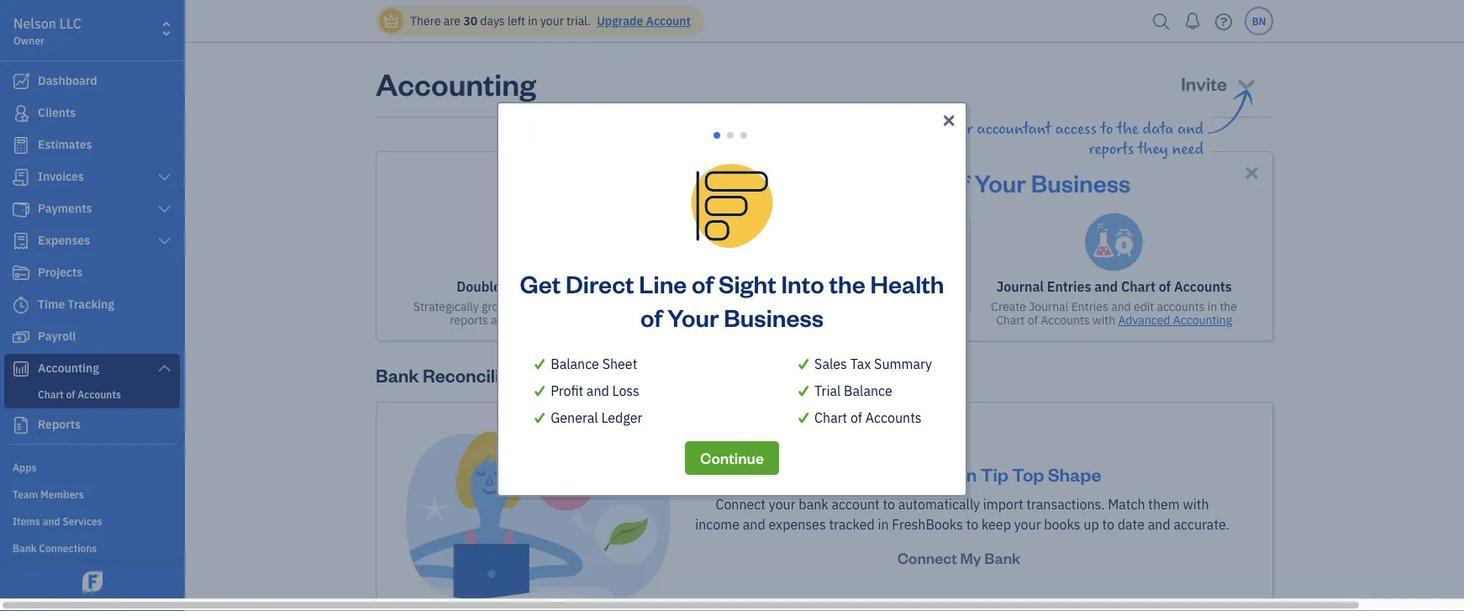 Task type: vqa. For each thing, say whether or not it's contained in the screenshot.
Bank for Bank Reconciliation
yes



Task type: locate. For each thing, give the bounding box(es) containing it.
balance up chart of accounts
[[844, 382, 893, 400]]

get up insights.
[[520, 267, 561, 299]]

get
[[518, 166, 559, 198], [520, 267, 561, 299]]

0 vertical spatial books
[[909, 299, 941, 314]]

1 horizontal spatial keep
[[982, 516, 1011, 533]]

connect inside button
[[898, 548, 957, 568]]

0 horizontal spatial business
[[724, 301, 824, 332]]

close image
[[940, 110, 958, 130]]

bank inside the bank reconciliation match bank transactions to keep your books squeaky clean.
[[744, 299, 770, 314]]

connect my bank
[[898, 548, 1021, 568]]

bank inside the bank reconciliation match bank transactions to keep your books squeaky clean.
[[763, 278, 795, 296]]

0 vertical spatial match
[[709, 299, 741, 314]]

into
[[780, 166, 823, 198], [781, 267, 824, 299]]

loss
[[612, 382, 640, 400]]

connect my bank button
[[882, 541, 1036, 575]]

keep
[[854, 299, 880, 314], [982, 516, 1011, 533]]

0 horizontal spatial bank
[[744, 299, 770, 314]]

client image
[[11, 105, 31, 122]]

of
[[690, 166, 712, 198], [948, 166, 970, 198], [692, 267, 714, 299], [1159, 278, 1171, 296], [641, 301, 663, 332], [1028, 312, 1038, 328], [851, 409, 863, 427]]

with
[[586, 299, 609, 314], [1093, 312, 1116, 328], [1183, 496, 1209, 513]]

check image left chart of accounts
[[796, 408, 812, 428]]

your
[[541, 13, 564, 29], [511, 299, 534, 314], [883, 299, 906, 314], [769, 496, 796, 513], [1014, 516, 1041, 533]]

bank left transactions
[[744, 299, 770, 314]]

with up accurate.
[[1183, 496, 1209, 513]]

valuable
[[612, 299, 656, 314]]

your up summary
[[883, 299, 906, 314]]

0 vertical spatial chart
[[1121, 278, 1156, 296]]

accounts right create
[[1041, 312, 1090, 328]]

0 vertical spatial bank
[[744, 299, 770, 314]]

keep right clean. at right
[[854, 299, 880, 314]]

clean.
[[801, 312, 833, 328]]

in right tracked
[[878, 516, 889, 533]]

direct
[[564, 166, 633, 198], [566, 267, 634, 299]]

health down close image
[[869, 166, 943, 198]]

1 vertical spatial accounts
[[1041, 312, 1090, 328]]

keep your books in tip top shape
[[817, 462, 1102, 486]]

reconciliation up clean. at right
[[798, 278, 887, 296]]

0 horizontal spatial books
[[909, 299, 941, 314]]

2 chevron large down image from the top
[[157, 203, 172, 216]]

freshbooks image
[[79, 572, 106, 592]]

journal entries and chart of accounts image
[[1085, 213, 1144, 272]]

chevron large down image
[[157, 171, 172, 184], [157, 203, 172, 216], [157, 235, 172, 248]]

health
[[869, 166, 943, 198], [870, 267, 944, 299]]

1 horizontal spatial books
[[1044, 516, 1081, 533]]

1 vertical spatial chevron large down image
[[157, 203, 172, 216]]

create journal entries and edit accounts in the chart of accounts with
[[991, 299, 1237, 328]]

the
[[828, 166, 864, 198], [829, 267, 866, 299], [1220, 299, 1237, 314]]

chevron large down image for expense icon
[[157, 235, 172, 248]]

chevron large down image for payment icon
[[157, 203, 172, 216]]

tip
[[981, 462, 1009, 486]]

accounts up the accounts
[[1174, 278, 1232, 296]]

get up double-entry accounting 'image'
[[518, 166, 559, 198]]

match left squeaky
[[709, 299, 741, 314]]

2 vertical spatial accounting
[[1173, 312, 1233, 328]]

create
[[991, 299, 1026, 314]]

entries down journal entries and chart of accounts
[[1072, 299, 1109, 314]]

to
[[841, 299, 852, 314], [883, 496, 895, 513], [966, 516, 979, 533], [1103, 516, 1115, 533]]

expense image
[[11, 233, 31, 250]]

bank up expenses
[[799, 496, 829, 513]]

my
[[960, 548, 982, 568]]

and up create journal entries and edit accounts in the chart of accounts with
[[1095, 278, 1118, 296]]

2 horizontal spatial chart
[[1121, 278, 1156, 296]]

with inside double-entry accounting strategically grow your business with valuable reports and insights.
[[586, 299, 609, 314]]

reports
[[450, 312, 488, 328]]

1 vertical spatial direct
[[566, 267, 634, 299]]

check image for trial balance
[[796, 381, 812, 401]]

business
[[1031, 166, 1131, 198], [724, 301, 824, 332]]

1 vertical spatial get direct line of sight into the health of your business
[[520, 267, 944, 332]]

1 horizontal spatial balance
[[844, 382, 893, 400]]

connect your bank account to begin matching your bank transactions image
[[404, 430, 673, 601]]

0 horizontal spatial bank
[[376, 363, 419, 387]]

match
[[709, 299, 741, 314], [1108, 496, 1145, 513]]

1 vertical spatial match
[[1108, 496, 1145, 513]]

0 vertical spatial direct
[[564, 166, 633, 198]]

reconciliation down reports at bottom
[[423, 363, 542, 387]]

1 horizontal spatial with
[[1093, 312, 1116, 328]]

shape
[[1048, 462, 1102, 486]]

1 vertical spatial journal
[[1029, 299, 1069, 314]]

0 vertical spatial balance
[[551, 355, 599, 373]]

with down journal entries and chart of accounts
[[1093, 312, 1116, 328]]

health up summary
[[870, 267, 944, 299]]

1 horizontal spatial match
[[1108, 496, 1145, 513]]

sight
[[717, 166, 775, 198], [719, 267, 777, 299]]

0 vertical spatial bank
[[763, 278, 795, 296]]

0 vertical spatial line
[[638, 166, 686, 198]]

there
[[410, 13, 441, 29]]

check image for profit and loss
[[532, 381, 548, 401]]

bank up transactions
[[763, 278, 795, 296]]

and down the them
[[1148, 516, 1171, 533]]

0 horizontal spatial connect
[[716, 496, 766, 513]]

1 vertical spatial bank
[[799, 496, 829, 513]]

accounts down trial balance
[[866, 409, 922, 427]]

bank
[[744, 299, 770, 314], [799, 496, 829, 513]]

nelson
[[13, 15, 56, 32]]

1 vertical spatial bank
[[376, 363, 419, 387]]

balance
[[551, 355, 599, 373], [844, 382, 893, 400]]

accounting
[[376, 63, 536, 103], [543, 278, 613, 296], [1173, 312, 1233, 328]]

check image
[[532, 354, 548, 374], [796, 381, 812, 401], [532, 408, 548, 428], [796, 408, 812, 428]]

with left valuable on the left of page
[[586, 299, 609, 314]]

1 vertical spatial business
[[724, 301, 824, 332]]

and down journal entries and chart of accounts
[[1112, 299, 1131, 314]]

and right reports at bottom
[[491, 312, 511, 328]]

account
[[832, 496, 880, 513]]

reconciliation inside the bank reconciliation match bank transactions to keep your books squeaky clean.
[[798, 278, 887, 296]]

1 vertical spatial your
[[667, 301, 719, 332]]

expenses
[[769, 516, 826, 533]]

entry
[[507, 278, 540, 296]]

check image
[[796, 354, 812, 374], [532, 381, 548, 401]]

2 horizontal spatial with
[[1183, 496, 1209, 513]]

1 vertical spatial sight
[[719, 267, 777, 299]]

invoice image
[[11, 169, 31, 186]]

are
[[444, 13, 461, 29]]

accounting right advanced
[[1173, 312, 1233, 328]]

books down 'transactions.'
[[1044, 516, 1081, 533]]

go to help image
[[1211, 9, 1237, 34]]

top
[[1012, 462, 1044, 486]]

2 vertical spatial chevron large down image
[[157, 235, 172, 248]]

accounts
[[1174, 278, 1232, 296], [1041, 312, 1090, 328], [866, 409, 922, 427]]

check image down insights.
[[532, 354, 548, 374]]

check image left profit
[[532, 381, 548, 401]]

tracked
[[829, 516, 875, 533]]

0 horizontal spatial accounts
[[866, 409, 922, 427]]

1 vertical spatial check image
[[532, 381, 548, 401]]

line inside dialog
[[639, 267, 687, 299]]

1 vertical spatial books
[[1044, 516, 1081, 533]]

payment image
[[11, 201, 31, 218]]

0 vertical spatial check image
[[796, 354, 812, 374]]

connect down freshbooks
[[898, 548, 957, 568]]

the inside create journal entries and edit accounts in the chart of accounts with
[[1220, 299, 1237, 314]]

your
[[975, 166, 1026, 198], [667, 301, 719, 332], [864, 462, 903, 486]]

accounting down are on the left top of page
[[376, 63, 536, 103]]

bank down strategically
[[376, 363, 419, 387]]

get direct line of sight into the health of your business
[[518, 166, 1131, 198], [520, 267, 944, 332]]

there are 30 days left in your trial. upgrade account
[[410, 13, 691, 29]]

1 horizontal spatial check image
[[796, 354, 812, 374]]

0 horizontal spatial keep
[[854, 299, 880, 314]]

and
[[1095, 278, 1118, 296], [1112, 299, 1131, 314], [491, 312, 511, 328], [587, 382, 609, 400], [743, 516, 766, 533], [1148, 516, 1171, 533]]

to right up
[[1103, 516, 1115, 533]]

in inside connect your bank account to automatically import transactions. match them with income and expenses tracked in freshbooks to keep your books up to date and accurate.
[[878, 516, 889, 533]]

1 horizontal spatial bank
[[799, 496, 829, 513]]

and up general ledger
[[587, 382, 609, 400]]

keep inside connect your bank account to automatically import transactions. match them with income and expenses tracked in freshbooks to keep your books up to date and accurate.
[[982, 516, 1011, 533]]

journal
[[997, 278, 1044, 296], [1029, 299, 1069, 314]]

team members image
[[13, 487, 180, 500]]

1 horizontal spatial business
[[1031, 166, 1131, 198]]

upgrade
[[597, 13, 643, 29]]

0 vertical spatial chevron large down image
[[157, 171, 172, 184]]

with inside connect your bank account to automatically import transactions. match them with income and expenses tracked in freshbooks to keep your books up to date and accurate.
[[1183, 496, 1209, 513]]

0 vertical spatial your
[[975, 166, 1026, 198]]

accounting up business
[[543, 278, 613, 296]]

1 vertical spatial line
[[639, 267, 687, 299]]

0 vertical spatial keep
[[854, 299, 880, 314]]

connect for my
[[898, 548, 957, 568]]

books inside connect your bank account to automatically import transactions. match them with income and expenses tracked in freshbooks to keep your books up to date and accurate.
[[1044, 516, 1081, 533]]

check image left trial
[[796, 381, 812, 401]]

to right clean. at right
[[841, 299, 852, 314]]

1 horizontal spatial accounts
[[1041, 312, 1090, 328]]

0 vertical spatial entries
[[1047, 278, 1092, 296]]

2 horizontal spatial accounting
[[1173, 312, 1233, 328]]

0 vertical spatial business
[[1031, 166, 1131, 198]]

your inside double-entry accounting strategically grow your business with valuable reports and insights.
[[511, 299, 534, 314]]

connect
[[716, 496, 766, 513], [898, 548, 957, 568]]

2 horizontal spatial bank
[[985, 548, 1021, 568]]

1 vertical spatial get
[[520, 267, 561, 299]]

transactions.
[[1027, 496, 1105, 513]]

2 vertical spatial accounts
[[866, 409, 922, 427]]

1 horizontal spatial connect
[[898, 548, 957, 568]]

double-
[[457, 278, 507, 296]]

timer image
[[11, 297, 31, 314]]

days
[[480, 13, 505, 29]]

the inside dialog
[[829, 267, 866, 299]]

books
[[909, 299, 941, 314], [1044, 516, 1081, 533]]

up
[[1084, 516, 1099, 533]]

to up the my
[[966, 516, 979, 533]]

and inside create journal entries and edit accounts in the chart of accounts with
[[1112, 299, 1131, 314]]

0 horizontal spatial with
[[586, 299, 609, 314]]

connect inside connect your bank account to automatically import transactions. match them with income and expenses tracked in freshbooks to keep your books up to date and accurate.
[[716, 496, 766, 513]]

them
[[1149, 496, 1180, 513]]

0 horizontal spatial your
[[667, 301, 719, 332]]

in right the accounts
[[1208, 299, 1217, 314]]

check image for balance sheet
[[532, 354, 548, 374]]

1 vertical spatial health
[[870, 267, 944, 299]]

sales tax summary
[[815, 355, 932, 373]]

0 horizontal spatial check image
[[532, 381, 548, 401]]

0 vertical spatial reconciliation
[[798, 278, 887, 296]]

1 horizontal spatial your
[[864, 462, 903, 486]]

check image left 'sales'
[[796, 354, 812, 374]]

freshbooks
[[892, 516, 963, 533]]

accounting inside double-entry accounting strategically grow your business with valuable reports and insights.
[[543, 278, 613, 296]]

1 vertical spatial keep
[[982, 516, 1011, 533]]

squeaky
[[754, 312, 798, 328]]

1 horizontal spatial bank
[[763, 278, 795, 296]]

profit
[[551, 382, 583, 400]]

match up date
[[1108, 496, 1145, 513]]

journal entries and chart of accounts
[[997, 278, 1232, 296]]

1 horizontal spatial chart
[[996, 312, 1025, 328]]

books up summary
[[909, 299, 941, 314]]

1 horizontal spatial accounting
[[543, 278, 613, 296]]

0 horizontal spatial chart
[[815, 409, 848, 427]]

chart
[[1121, 278, 1156, 296], [996, 312, 1025, 328], [815, 409, 848, 427]]

2 horizontal spatial your
[[975, 166, 1026, 198]]

0 horizontal spatial accounting
[[376, 63, 536, 103]]

0 vertical spatial connect
[[716, 496, 766, 513]]

bank right the my
[[985, 548, 1021, 568]]

line
[[638, 166, 686, 198], [639, 267, 687, 299]]

estimate image
[[11, 137, 31, 154]]

entries
[[1047, 278, 1092, 296], [1072, 299, 1109, 314]]

0 vertical spatial health
[[869, 166, 943, 198]]

balance up profit
[[551, 355, 599, 373]]

check image for chart of accounts
[[796, 408, 812, 428]]

2 horizontal spatial accounts
[[1174, 278, 1232, 296]]

entries up create journal entries and edit accounts in the chart of accounts with
[[1047, 278, 1092, 296]]

check image for sales tax summary
[[796, 354, 812, 374]]

in
[[528, 13, 538, 29], [1208, 299, 1217, 314], [962, 462, 977, 486], [878, 516, 889, 533]]

0 horizontal spatial match
[[709, 299, 741, 314]]

2 vertical spatial your
[[864, 462, 903, 486]]

journal right create
[[1029, 299, 1069, 314]]

into inside get direct line of sight into the health of your business
[[781, 267, 824, 299]]

bank
[[763, 278, 795, 296], [376, 363, 419, 387], [985, 548, 1021, 568]]

0 horizontal spatial balance
[[551, 355, 599, 373]]

reconciliation
[[798, 278, 887, 296], [423, 363, 542, 387]]

1 chevron large down image from the top
[[157, 171, 172, 184]]

1 vertical spatial entries
[[1072, 299, 1109, 314]]

journal up create
[[997, 278, 1044, 296]]

keep down the import
[[982, 516, 1011, 533]]

your down 'entry'
[[511, 299, 534, 314]]

check image left general
[[532, 408, 548, 428]]

2 vertical spatial chart
[[815, 409, 848, 427]]

1 vertical spatial into
[[781, 267, 824, 299]]

2 vertical spatial bank
[[985, 548, 1021, 568]]

0 horizontal spatial reconciliation
[[423, 363, 542, 387]]

3 chevron large down image from the top
[[157, 235, 172, 248]]

1 vertical spatial connect
[[898, 548, 957, 568]]

1 vertical spatial chart
[[996, 312, 1025, 328]]

and inside get direct line of sight into the health of your business dialog
[[587, 382, 609, 400]]

1 vertical spatial accounting
[[543, 278, 613, 296]]

1 horizontal spatial reconciliation
[[798, 278, 887, 296]]

1 vertical spatial reconciliation
[[423, 363, 542, 387]]

chevron large down image for invoice icon
[[157, 171, 172, 184]]

keep
[[817, 462, 860, 486]]

main element
[[0, 0, 240, 599]]

reconciliation for bank reconciliation match bank transactions to keep your books squeaky clean.
[[798, 278, 887, 296]]

in left tip
[[962, 462, 977, 486]]

connect up the income at bottom
[[716, 496, 766, 513]]

of inside create journal entries and edit accounts in the chart of accounts with
[[1028, 312, 1038, 328]]



Task type: describe. For each thing, give the bounding box(es) containing it.
check image for general ledger
[[532, 408, 548, 428]]

accounts
[[1157, 299, 1205, 314]]

and inside double-entry accounting strategically grow your business with valuable reports and insights.
[[491, 312, 511, 328]]

books
[[906, 462, 959, 486]]

advanced accounting
[[1118, 312, 1233, 328]]

sales
[[815, 355, 847, 373]]

keep inside the bank reconciliation match bank transactions to keep your books squeaky clean.
[[854, 299, 880, 314]]

tax
[[850, 355, 871, 373]]

1 vertical spatial balance
[[844, 382, 893, 400]]

connect your bank account to automatically import transactions. match them with income and expenses tracked in freshbooks to keep your books up to date and accurate.
[[695, 496, 1230, 533]]

items and services image
[[13, 514, 180, 527]]

grow
[[482, 299, 508, 314]]

business inside dialog
[[724, 301, 824, 332]]

0 vertical spatial get
[[518, 166, 559, 198]]

continue button
[[685, 441, 779, 475]]

trial balance
[[815, 382, 893, 400]]

llc
[[60, 15, 81, 32]]

project image
[[11, 265, 31, 282]]

in inside create journal entries and edit accounts in the chart of accounts with
[[1208, 299, 1217, 314]]

date
[[1118, 516, 1145, 533]]

health inside dialog
[[870, 267, 944, 299]]

0 vertical spatial into
[[780, 166, 823, 198]]

balance sheet
[[551, 355, 637, 373]]

your up expenses
[[769, 496, 796, 513]]

reconciliation for bank reconciliation
[[423, 363, 542, 387]]

general
[[551, 409, 598, 427]]

your inside dialog
[[667, 301, 719, 332]]

your down the import
[[1014, 516, 1041, 533]]

close image
[[1243, 163, 1262, 182]]

bank reconciliation match bank transactions to keep your books squeaky clean.
[[709, 278, 941, 328]]

double-entry accounting image
[[506, 213, 564, 272]]

trial.
[[567, 13, 591, 29]]

double-entry accounting strategically grow your business with valuable reports and insights.
[[413, 278, 656, 328]]

money image
[[11, 329, 31, 346]]

and right the income at bottom
[[743, 516, 766, 533]]

search image
[[1148, 9, 1175, 34]]

owner
[[13, 34, 44, 47]]

accounts inside create journal entries and edit accounts in the chart of accounts with
[[1041, 312, 1090, 328]]

your left trial.
[[541, 13, 564, 29]]

0 vertical spatial sight
[[717, 166, 775, 198]]

0 vertical spatial accounting
[[376, 63, 536, 103]]

ledger
[[601, 409, 643, 427]]

sheet
[[602, 355, 637, 373]]

bank for bank reconciliation
[[376, 363, 419, 387]]

bank for bank reconciliation match bank transactions to keep your books squeaky clean.
[[763, 278, 795, 296]]

entries inside create journal entries and edit accounts in the chart of accounts with
[[1072, 299, 1109, 314]]

30
[[463, 13, 478, 29]]

accurate.
[[1174, 516, 1230, 533]]

to inside the bank reconciliation match bank transactions to keep your books squeaky clean.
[[841, 299, 852, 314]]

chart inside get direct line of sight into the health of your business dialog
[[815, 409, 848, 427]]

report image
[[11, 417, 31, 434]]

left
[[508, 13, 525, 29]]

profit and loss
[[551, 382, 640, 400]]

automatically
[[898, 496, 980, 513]]

summary
[[874, 355, 932, 373]]

sight inside dialog
[[719, 267, 777, 299]]

get direct line of sight into the health of your business dialog
[[0, 82, 1464, 517]]

connect for your
[[716, 496, 766, 513]]

business
[[537, 299, 583, 314]]

bank connections image
[[13, 541, 180, 554]]

bank reconciliation
[[376, 363, 542, 387]]

crown image
[[383, 12, 400, 30]]

income
[[695, 516, 740, 533]]

insights.
[[514, 312, 558, 328]]

chart image
[[11, 361, 31, 377]]

journal inside create journal entries and edit accounts in the chart of accounts with
[[1029, 299, 1069, 314]]

upgrade account link
[[594, 13, 691, 29]]

edit
[[1134, 299, 1154, 314]]

your inside the bank reconciliation match bank transactions to keep your books squeaky clean.
[[883, 299, 906, 314]]

direct inside get direct line of sight into the health of your business dialog
[[566, 267, 634, 299]]

match inside connect your bank account to automatically import transactions. match them with income and expenses tracked in freshbooks to keep your books up to date and accurate.
[[1108, 496, 1145, 513]]

accounts inside get direct line of sight into the health of your business dialog
[[866, 409, 922, 427]]

get direct line of sight into the health of your business inside dialog
[[520, 267, 944, 332]]

to right the account
[[883, 496, 895, 513]]

import
[[983, 496, 1024, 513]]

apps image
[[13, 460, 180, 473]]

advanced
[[1118, 312, 1171, 328]]

in right left
[[528, 13, 538, 29]]

bank inside button
[[985, 548, 1021, 568]]

0 vertical spatial get direct line of sight into the health of your business
[[518, 166, 1131, 198]]

nelson llc owner
[[13, 15, 81, 47]]

0 vertical spatial journal
[[997, 278, 1044, 296]]

chart of accounts
[[815, 409, 922, 427]]

strategically
[[413, 299, 479, 314]]

dashboard image
[[11, 73, 31, 90]]

account
[[646, 13, 691, 29]]

get inside dialog
[[520, 267, 561, 299]]

match inside the bank reconciliation match bank transactions to keep your books squeaky clean.
[[709, 299, 741, 314]]

bank inside connect your bank account to automatically import transactions. match them with income and expenses tracked in freshbooks to keep your books up to date and accurate.
[[799, 496, 829, 513]]

books inside the bank reconciliation match bank transactions to keep your books squeaky clean.
[[909, 299, 941, 314]]

with inside create journal entries and edit accounts in the chart of accounts with
[[1093, 312, 1116, 328]]

trial
[[815, 382, 841, 400]]

continue
[[700, 448, 764, 468]]

0 vertical spatial accounts
[[1174, 278, 1232, 296]]

general ledger
[[551, 409, 643, 427]]

transactions
[[773, 299, 838, 314]]

chevron large down image
[[157, 361, 172, 375]]

chart inside create journal entries and edit accounts in the chart of accounts with
[[996, 312, 1025, 328]]



